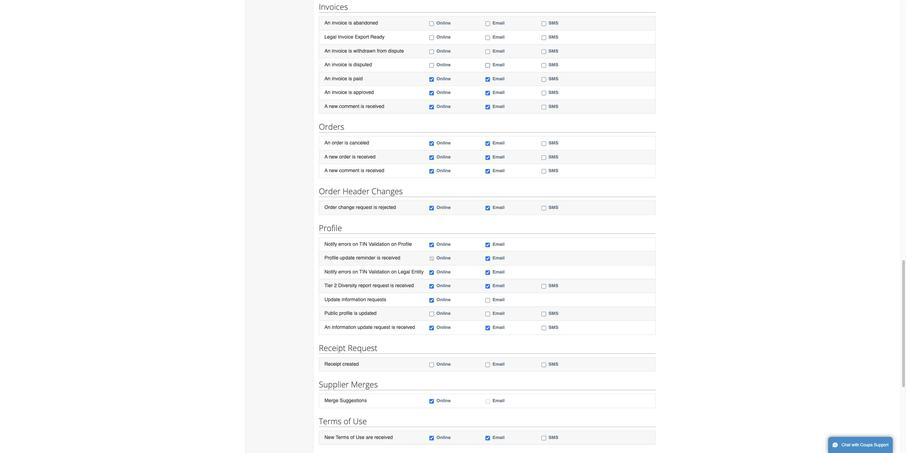 Task type: vqa. For each thing, say whether or not it's contained in the screenshot.
Supplier on the bottom
yes



Task type: describe. For each thing, give the bounding box(es) containing it.
order for order header changes
[[319, 186, 341, 197]]

10 email from the top
[[493, 168, 505, 174]]

2 email from the top
[[493, 34, 505, 40]]

1 vertical spatial terms
[[336, 435, 349, 441]]

3 new from the top
[[329, 168, 338, 174]]

13 email from the top
[[493, 256, 505, 261]]

an invoice is approved
[[325, 90, 374, 95]]

1 comment from the top
[[340, 103, 360, 109]]

profile update reminder is received
[[325, 255, 401, 261]]

information for update
[[342, 297, 366, 303]]

suggestions
[[340, 398, 367, 404]]

14 email from the top
[[493, 270, 505, 275]]

merge
[[325, 398, 339, 404]]

20 online from the top
[[437, 399, 451, 404]]

0 vertical spatial update
[[340, 255, 355, 261]]

1 vertical spatial use
[[356, 435, 365, 441]]

17 online from the top
[[437, 311, 451, 316]]

2 a new comment is received from the top
[[325, 168, 385, 174]]

21 email from the top
[[493, 435, 505, 441]]

tier 2 diversity report request is received
[[325, 283, 414, 289]]

notify errors on tin validation on legal entity
[[325, 269, 424, 275]]

canceled
[[350, 140, 370, 146]]

4 online from the top
[[437, 62, 451, 67]]

14 online from the top
[[437, 270, 451, 275]]

2 sms from the top
[[549, 34, 559, 40]]

1 sms from the top
[[549, 20, 559, 26]]

an for an invoice is paid
[[325, 76, 331, 81]]

1 a from the top
[[325, 103, 328, 109]]

5 sms from the top
[[549, 76, 559, 81]]

1 vertical spatial order
[[340, 154, 351, 160]]

an invoice is paid
[[325, 76, 363, 81]]

receipt request
[[319, 343, 378, 354]]

tier
[[325, 283, 333, 289]]

1 email from the top
[[493, 20, 505, 26]]

1 horizontal spatial update
[[358, 325, 373, 330]]

an for an order is canceled
[[325, 140, 331, 146]]

merges
[[351, 379, 378, 390]]

change
[[339, 205, 355, 210]]

chat
[[842, 443, 851, 448]]

update information requests
[[325, 297, 387, 303]]

1 vertical spatial request
[[373, 283, 389, 289]]

public
[[325, 311, 338, 316]]

with
[[852, 443, 860, 448]]

5 online from the top
[[437, 76, 451, 81]]

order for order change request is rejected
[[325, 205, 337, 210]]

21 online from the top
[[437, 435, 451, 441]]

7 sms from the top
[[549, 104, 559, 109]]

invoice for paid
[[332, 76, 347, 81]]

an for an invoice is abandoned
[[325, 20, 331, 26]]

invoice for approved
[[332, 90, 347, 95]]

5 email from the top
[[493, 76, 505, 81]]

updated
[[359, 311, 377, 316]]

tin for profile
[[360, 241, 368, 247]]

an for an information update request is received
[[325, 325, 331, 330]]

0 vertical spatial use
[[353, 416, 367, 427]]

notify errors on tin validation on profile
[[325, 241, 412, 247]]

ready
[[371, 34, 385, 40]]

13 online from the top
[[437, 256, 451, 261]]

from
[[377, 48, 387, 54]]

supplier
[[319, 379, 349, 390]]

1 horizontal spatial legal
[[398, 269, 410, 275]]

18 online from the top
[[437, 325, 451, 330]]

1 vertical spatial profile
[[398, 241, 412, 247]]

6 online from the top
[[437, 90, 451, 95]]

order change request is rejected
[[325, 205, 396, 210]]

invoice for abandoned
[[332, 20, 347, 26]]

new
[[325, 435, 335, 441]]

11 email from the top
[[493, 205, 505, 210]]

2 new from the top
[[329, 154, 338, 160]]

0 vertical spatial order
[[332, 140, 344, 146]]

an for an invoice is approved
[[325, 90, 331, 95]]

on up notify errors on tin validation on legal entity
[[392, 241, 397, 247]]

dispute
[[388, 48, 404, 54]]

rejected
[[379, 205, 396, 210]]

11 sms from the top
[[549, 205, 559, 210]]

paid
[[354, 76, 363, 81]]

1 vertical spatial of
[[351, 435, 355, 441]]

2 vertical spatial request
[[374, 325, 391, 330]]

order header changes
[[319, 186, 403, 197]]

invoices
[[319, 1, 348, 12]]

terms of use
[[319, 416, 367, 427]]

2 a from the top
[[325, 154, 328, 160]]

profile
[[340, 311, 353, 316]]

15 email from the top
[[493, 283, 505, 289]]

new terms of use are received
[[325, 435, 393, 441]]

2
[[334, 283, 337, 289]]

support
[[875, 443, 890, 448]]

receipt created
[[325, 361, 359, 367]]



Task type: locate. For each thing, give the bounding box(es) containing it.
2 invoice from the top
[[332, 48, 347, 54]]

18 email from the top
[[493, 325, 505, 330]]

legal invoice export ready
[[325, 34, 385, 40]]

information for an
[[332, 325, 356, 330]]

2 vertical spatial profile
[[325, 255, 339, 261]]

5 invoice from the top
[[332, 90, 347, 95]]

new up orders
[[329, 103, 338, 109]]

2 tin from the top
[[360, 269, 368, 275]]

sms
[[549, 20, 559, 26], [549, 34, 559, 40], [549, 48, 559, 54], [549, 62, 559, 67], [549, 76, 559, 81], [549, 90, 559, 95], [549, 104, 559, 109], [549, 141, 559, 146], [549, 154, 559, 160], [549, 168, 559, 174], [549, 205, 559, 210], [549, 283, 559, 289], [549, 311, 559, 316], [549, 325, 559, 330], [549, 362, 559, 367], [549, 435, 559, 441]]

an for an invoice is disputed
[[325, 62, 331, 67]]

tin for legal
[[360, 269, 368, 275]]

15 online from the top
[[437, 283, 451, 289]]

notify up tier
[[325, 269, 337, 275]]

7 an from the top
[[325, 325, 331, 330]]

None checkbox
[[430, 22, 434, 26], [486, 22, 491, 26], [542, 35, 547, 40], [430, 63, 434, 68], [542, 77, 547, 82], [486, 91, 491, 96], [430, 105, 434, 109], [486, 105, 491, 109], [542, 105, 547, 109], [430, 142, 434, 146], [430, 156, 434, 160], [486, 156, 491, 160], [542, 156, 547, 160], [430, 206, 434, 211], [542, 206, 547, 211], [430, 243, 434, 247], [486, 243, 491, 247], [486, 257, 491, 261], [486, 271, 491, 275], [486, 284, 491, 289], [430, 312, 434, 317], [486, 312, 491, 317], [430, 326, 434, 331], [486, 326, 491, 331], [542, 326, 547, 331], [430, 400, 434, 404], [486, 400, 491, 404], [542, 436, 547, 441], [430, 22, 434, 26], [486, 22, 491, 26], [542, 35, 547, 40], [430, 63, 434, 68], [542, 77, 547, 82], [486, 91, 491, 96], [430, 105, 434, 109], [486, 105, 491, 109], [542, 105, 547, 109], [430, 142, 434, 146], [430, 156, 434, 160], [486, 156, 491, 160], [542, 156, 547, 160], [430, 206, 434, 211], [542, 206, 547, 211], [430, 243, 434, 247], [486, 243, 491, 247], [486, 257, 491, 261], [486, 271, 491, 275], [486, 284, 491, 289], [430, 312, 434, 317], [486, 312, 491, 317], [430, 326, 434, 331], [486, 326, 491, 331], [542, 326, 547, 331], [430, 400, 434, 404], [486, 400, 491, 404], [542, 436, 547, 441]]

a new comment is received
[[325, 103, 385, 109], [325, 168, 385, 174]]

1 notify from the top
[[325, 241, 337, 247]]

0 vertical spatial errors
[[339, 241, 352, 247]]

2 online from the top
[[437, 34, 451, 40]]

an information update request is received
[[325, 325, 416, 330]]

profile up tier
[[325, 255, 339, 261]]

withdrawn
[[354, 48, 376, 54]]

order down orders
[[332, 140, 344, 146]]

10 online from the top
[[437, 168, 451, 174]]

chat with coupa support button
[[829, 437, 894, 454]]

4 sms from the top
[[549, 62, 559, 67]]

notify for notify errors on tin validation on legal entity
[[325, 269, 337, 275]]

1 tin from the top
[[360, 241, 368, 247]]

update
[[340, 255, 355, 261], [358, 325, 373, 330]]

invoice
[[338, 34, 354, 40]]

12 sms from the top
[[549, 283, 559, 289]]

2 notify from the top
[[325, 269, 337, 275]]

coupa
[[861, 443, 874, 448]]

1 vertical spatial a new comment is received
[[325, 168, 385, 174]]

0 vertical spatial comment
[[340, 103, 360, 109]]

3 sms from the top
[[549, 48, 559, 54]]

0 vertical spatial order
[[319, 186, 341, 197]]

an up 'an invoice is paid'
[[325, 62, 331, 67]]

an invoice is withdrawn from dispute
[[325, 48, 404, 54]]

1 vertical spatial comment
[[340, 168, 360, 174]]

an down an invoice is disputed
[[325, 76, 331, 81]]

merge suggestions
[[325, 398, 367, 404]]

16 online from the top
[[437, 297, 451, 303]]

0 vertical spatial request
[[356, 205, 373, 210]]

10 sms from the top
[[549, 168, 559, 174]]

on down "profile update reminder is received"
[[353, 269, 358, 275]]

email
[[493, 20, 505, 26], [493, 34, 505, 40], [493, 48, 505, 54], [493, 62, 505, 67], [493, 76, 505, 81], [493, 90, 505, 95], [493, 104, 505, 109], [493, 141, 505, 146], [493, 154, 505, 160], [493, 168, 505, 174], [493, 205, 505, 210], [493, 242, 505, 247], [493, 256, 505, 261], [493, 270, 505, 275], [493, 283, 505, 289], [493, 297, 505, 303], [493, 311, 505, 316], [493, 325, 505, 330], [493, 362, 505, 367], [493, 399, 505, 404], [493, 435, 505, 441]]

order left the change
[[325, 205, 337, 210]]

invoice down an invoice is disputed
[[332, 76, 347, 81]]

order down an order is canceled
[[340, 154, 351, 160]]

terms up new at the bottom left
[[319, 416, 342, 427]]

use left are
[[356, 435, 365, 441]]

invoice down 'an invoice is paid'
[[332, 90, 347, 95]]

1 vertical spatial receipt
[[325, 361, 341, 367]]

profile for profile update reminder is received
[[325, 255, 339, 261]]

comment down a new order is received in the top left of the page
[[340, 168, 360, 174]]

0 vertical spatial terms
[[319, 416, 342, 427]]

validation
[[369, 241, 390, 247], [369, 269, 390, 275]]

new
[[329, 103, 338, 109], [329, 154, 338, 160], [329, 168, 338, 174]]

information
[[342, 297, 366, 303], [332, 325, 356, 330]]

an down orders
[[325, 140, 331, 146]]

invoice up 'an invoice is paid'
[[332, 62, 347, 67]]

7 email from the top
[[493, 104, 505, 109]]

17 email from the top
[[493, 311, 505, 316]]

2 vertical spatial a
[[325, 168, 328, 174]]

1 validation from the top
[[369, 241, 390, 247]]

online
[[437, 20, 451, 26], [437, 34, 451, 40], [437, 48, 451, 54], [437, 62, 451, 67], [437, 76, 451, 81], [437, 90, 451, 95], [437, 104, 451, 109], [437, 141, 451, 146], [437, 154, 451, 160], [437, 168, 451, 174], [437, 205, 451, 210], [437, 242, 451, 247], [437, 256, 451, 261], [437, 270, 451, 275], [437, 283, 451, 289], [437, 297, 451, 303], [437, 311, 451, 316], [437, 325, 451, 330], [437, 362, 451, 367], [437, 399, 451, 404], [437, 435, 451, 441]]

12 online from the top
[[437, 242, 451, 247]]

order
[[319, 186, 341, 197], [325, 205, 337, 210]]

13 sms from the top
[[549, 311, 559, 316]]

an for an invoice is withdrawn from dispute
[[325, 48, 331, 54]]

1 vertical spatial notify
[[325, 269, 337, 275]]

of up new terms of use are received
[[344, 416, 351, 427]]

use
[[353, 416, 367, 427], [356, 435, 365, 441]]

1 vertical spatial order
[[325, 205, 337, 210]]

7 online from the top
[[437, 104, 451, 109]]

request up 'requests'
[[373, 283, 389, 289]]

is
[[349, 20, 352, 26], [349, 48, 352, 54], [349, 62, 352, 67], [349, 76, 352, 81], [349, 90, 352, 95], [361, 103, 365, 109], [345, 140, 349, 146], [352, 154, 356, 160], [361, 168, 365, 174], [374, 205, 378, 210], [377, 255, 381, 261], [391, 283, 394, 289], [354, 311, 358, 316], [392, 325, 396, 330]]

12 email from the top
[[493, 242, 505, 247]]

legal
[[325, 34, 337, 40], [398, 269, 410, 275]]

1 vertical spatial a
[[325, 154, 328, 160]]

receipt up receipt created
[[319, 343, 346, 354]]

update left reminder
[[340, 255, 355, 261]]

14 sms from the top
[[549, 325, 559, 330]]

6 email from the top
[[493, 90, 505, 95]]

tin down "profile update reminder is received"
[[360, 269, 368, 275]]

8 sms from the top
[[549, 141, 559, 146]]

a up orders
[[325, 103, 328, 109]]

request
[[348, 343, 378, 354]]

of
[[344, 416, 351, 427], [351, 435, 355, 441]]

update
[[325, 297, 341, 303]]

public profile is updated
[[325, 311, 377, 316]]

1 an from the top
[[325, 20, 331, 26]]

1 vertical spatial legal
[[398, 269, 410, 275]]

receipt for receipt request
[[319, 343, 346, 354]]

invoice up "invoice"
[[332, 20, 347, 26]]

1 a new comment is received from the top
[[325, 103, 385, 109]]

1 vertical spatial information
[[332, 325, 356, 330]]

3 an from the top
[[325, 62, 331, 67]]

terms
[[319, 416, 342, 427], [336, 435, 349, 441]]

on up "profile update reminder is received"
[[353, 241, 358, 247]]

order
[[332, 140, 344, 146], [340, 154, 351, 160]]

9 sms from the top
[[549, 154, 559, 160]]

0 vertical spatial a new comment is received
[[325, 103, 385, 109]]

legal left entity
[[398, 269, 410, 275]]

validation for profile
[[369, 241, 390, 247]]

an down 'an invoice is paid'
[[325, 90, 331, 95]]

2 an from the top
[[325, 48, 331, 54]]

information down profile
[[332, 325, 356, 330]]

1 vertical spatial errors
[[339, 269, 352, 275]]

update down updated
[[358, 325, 373, 330]]

errors
[[339, 241, 352, 247], [339, 269, 352, 275]]

an
[[325, 20, 331, 26], [325, 48, 331, 54], [325, 62, 331, 67], [325, 76, 331, 81], [325, 90, 331, 95], [325, 140, 331, 146], [325, 325, 331, 330]]

invoice for disputed
[[332, 62, 347, 67]]

new down a new order is received in the top left of the page
[[329, 168, 338, 174]]

3 online from the top
[[437, 48, 451, 54]]

a new comment is received down an invoice is approved
[[325, 103, 385, 109]]

entity
[[412, 269, 424, 275]]

validation up the tier 2 diversity report request is received
[[369, 269, 390, 275]]

0 vertical spatial legal
[[325, 34, 337, 40]]

0 vertical spatial new
[[329, 103, 338, 109]]

invoice for withdrawn
[[332, 48, 347, 54]]

8 email from the top
[[493, 141, 505, 146]]

disputed
[[354, 62, 372, 67]]

notify
[[325, 241, 337, 247], [325, 269, 337, 275]]

validation up reminder
[[369, 241, 390, 247]]

changes
[[372, 186, 403, 197]]

6 sms from the top
[[549, 90, 559, 95]]

0 vertical spatial tin
[[360, 241, 368, 247]]

an order is canceled
[[325, 140, 370, 146]]

1 invoice from the top
[[332, 20, 347, 26]]

export
[[355, 34, 369, 40]]

1 errors from the top
[[339, 241, 352, 247]]

2 errors from the top
[[339, 269, 352, 275]]

chat with coupa support
[[842, 443, 890, 448]]

1 new from the top
[[329, 103, 338, 109]]

0 horizontal spatial update
[[340, 255, 355, 261]]

errors up diversity
[[339, 269, 352, 275]]

an invoice is disputed
[[325, 62, 372, 67]]

tin
[[360, 241, 368, 247], [360, 269, 368, 275]]

0 vertical spatial receipt
[[319, 343, 346, 354]]

1 online from the top
[[437, 20, 451, 26]]

an down "public"
[[325, 325, 331, 330]]

validation for legal
[[369, 269, 390, 275]]

approved
[[354, 90, 374, 95]]

errors for notify errors on tin validation on legal entity
[[339, 269, 352, 275]]

4 email from the top
[[493, 62, 505, 67]]

8 online from the top
[[437, 141, 451, 146]]

0 vertical spatial profile
[[319, 222, 342, 234]]

diversity
[[339, 283, 357, 289]]

on left entity
[[392, 269, 397, 275]]

request down order header changes
[[356, 205, 373, 210]]

use up new terms of use are received
[[353, 416, 367, 427]]

abandoned
[[354, 20, 378, 26]]

1 vertical spatial tin
[[360, 269, 368, 275]]

19 online from the top
[[437, 362, 451, 367]]

errors for notify errors on tin validation on profile
[[339, 241, 352, 247]]

15 sms from the top
[[549, 362, 559, 367]]

supplier merges
[[319, 379, 378, 390]]

legal left "invoice"
[[325, 34, 337, 40]]

invoice
[[332, 20, 347, 26], [332, 48, 347, 54], [332, 62, 347, 67], [332, 76, 347, 81], [332, 90, 347, 95]]

reminder
[[356, 255, 376, 261]]

16 sms from the top
[[549, 435, 559, 441]]

are
[[366, 435, 373, 441]]

1 vertical spatial update
[[358, 325, 373, 330]]

3 email from the top
[[493, 48, 505, 54]]

20 email from the top
[[493, 399, 505, 404]]

19 email from the top
[[493, 362, 505, 367]]

2 vertical spatial new
[[329, 168, 338, 174]]

an up an invoice is disputed
[[325, 48, 331, 54]]

request down updated
[[374, 325, 391, 330]]

a down an order is canceled
[[325, 154, 328, 160]]

4 an from the top
[[325, 76, 331, 81]]

terms right new at the bottom left
[[336, 435, 349, 441]]

receipt
[[319, 343, 346, 354], [325, 361, 341, 367]]

created
[[343, 361, 359, 367]]

16 email from the top
[[493, 297, 505, 303]]

a new order is received
[[325, 154, 376, 160]]

profile up entity
[[398, 241, 412, 247]]

2 validation from the top
[[369, 269, 390, 275]]

0 vertical spatial of
[[344, 416, 351, 427]]

0 vertical spatial notify
[[325, 241, 337, 247]]

1 vertical spatial new
[[329, 154, 338, 160]]

0 vertical spatial validation
[[369, 241, 390, 247]]

errors up "profile update reminder is received"
[[339, 241, 352, 247]]

None checkbox
[[542, 22, 547, 26], [430, 35, 434, 40], [486, 35, 491, 40], [430, 49, 434, 54], [486, 49, 491, 54], [542, 49, 547, 54], [486, 63, 491, 68], [542, 63, 547, 68], [430, 77, 434, 82], [486, 77, 491, 82], [430, 91, 434, 96], [542, 91, 547, 96], [486, 142, 491, 146], [542, 142, 547, 146], [430, 169, 434, 174], [486, 169, 491, 174], [542, 169, 547, 174], [486, 206, 491, 211], [430, 257, 434, 261], [430, 271, 434, 275], [430, 284, 434, 289], [542, 284, 547, 289], [430, 298, 434, 303], [486, 298, 491, 303], [542, 312, 547, 317], [430, 363, 434, 367], [486, 363, 491, 367], [542, 363, 547, 367], [430, 436, 434, 441], [486, 436, 491, 441], [542, 22, 547, 26], [430, 35, 434, 40], [486, 35, 491, 40], [430, 49, 434, 54], [486, 49, 491, 54], [542, 49, 547, 54], [486, 63, 491, 68], [542, 63, 547, 68], [430, 77, 434, 82], [486, 77, 491, 82], [430, 91, 434, 96], [542, 91, 547, 96], [486, 142, 491, 146], [542, 142, 547, 146], [430, 169, 434, 174], [486, 169, 491, 174], [542, 169, 547, 174], [486, 206, 491, 211], [430, 257, 434, 261], [430, 271, 434, 275], [430, 284, 434, 289], [542, 284, 547, 289], [430, 298, 434, 303], [486, 298, 491, 303], [542, 312, 547, 317], [430, 363, 434, 367], [486, 363, 491, 367], [542, 363, 547, 367], [430, 436, 434, 441], [486, 436, 491, 441]]

0 vertical spatial a
[[325, 103, 328, 109]]

information up public profile is updated
[[342, 297, 366, 303]]

receipt for receipt created
[[325, 361, 341, 367]]

3 a from the top
[[325, 168, 328, 174]]

6 an from the top
[[325, 140, 331, 146]]

received
[[366, 103, 385, 109], [357, 154, 376, 160], [366, 168, 385, 174], [382, 255, 401, 261], [396, 283, 414, 289], [397, 325, 416, 330], [375, 435, 393, 441]]

9 online from the top
[[437, 154, 451, 160]]

profile down the change
[[319, 222, 342, 234]]

on
[[353, 241, 358, 247], [392, 241, 397, 247], [353, 269, 358, 275], [392, 269, 397, 275]]

profile
[[319, 222, 342, 234], [398, 241, 412, 247], [325, 255, 339, 261]]

comment
[[340, 103, 360, 109], [340, 168, 360, 174]]

0 vertical spatial information
[[342, 297, 366, 303]]

profile for profile
[[319, 222, 342, 234]]

requests
[[368, 297, 387, 303]]

order up the change
[[319, 186, 341, 197]]

receipt left created
[[325, 361, 341, 367]]

4 invoice from the top
[[332, 76, 347, 81]]

0 horizontal spatial legal
[[325, 34, 337, 40]]

9 email from the top
[[493, 154, 505, 160]]

2 comment from the top
[[340, 168, 360, 174]]

report
[[359, 283, 372, 289]]

comment down an invoice is approved
[[340, 103, 360, 109]]

notify up "profile update reminder is received"
[[325, 241, 337, 247]]

5 an from the top
[[325, 90, 331, 95]]

tin up "profile update reminder is received"
[[360, 241, 368, 247]]

notify for notify errors on tin validation on profile
[[325, 241, 337, 247]]

invoice down "invoice"
[[332, 48, 347, 54]]

a new comment is received down a new order is received in the top left of the page
[[325, 168, 385, 174]]

of left are
[[351, 435, 355, 441]]

a
[[325, 103, 328, 109], [325, 154, 328, 160], [325, 168, 328, 174]]

3 invoice from the top
[[332, 62, 347, 67]]

11 online from the top
[[437, 205, 451, 210]]

an down invoices
[[325, 20, 331, 26]]

header
[[343, 186, 370, 197]]

request
[[356, 205, 373, 210], [373, 283, 389, 289], [374, 325, 391, 330]]

1 vertical spatial validation
[[369, 269, 390, 275]]

new down an order is canceled
[[329, 154, 338, 160]]

an invoice is abandoned
[[325, 20, 378, 26]]

orders
[[319, 121, 345, 132]]

a down a new order is received in the top left of the page
[[325, 168, 328, 174]]



